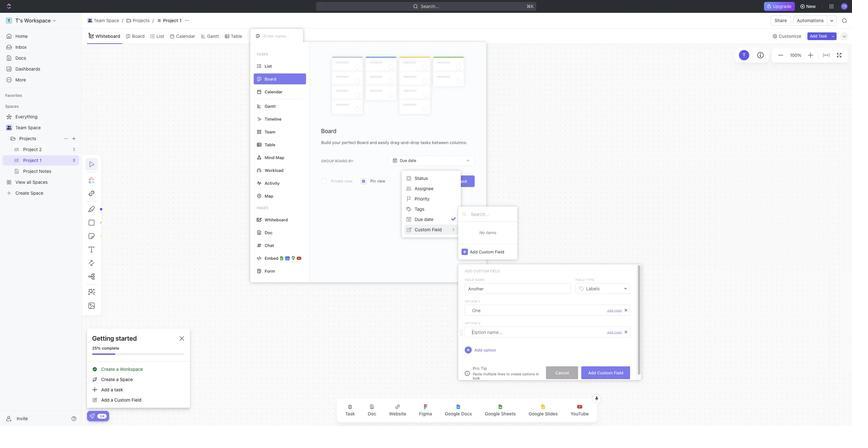 Task type: vqa. For each thing, say whether or not it's contained in the screenshot.
top Add color dropdown button
yes



Task type: locate. For each thing, give the bounding box(es) containing it.
a for custom
[[111, 398, 113, 403]]

1 horizontal spatial table
[[265, 142, 276, 147]]

1 horizontal spatial map
[[276, 155, 284, 160]]

home link
[[3, 31, 79, 41]]

docs link
[[3, 53, 79, 63]]

due date for due date button at the bottom of the page
[[415, 217, 434, 222]]

1 horizontal spatial google
[[485, 412, 500, 417]]

option for option 1
[[465, 300, 478, 304]]

2 add color from the top
[[608, 331, 623, 335]]

2 option from the top
[[465, 322, 478, 326]]

1 horizontal spatial doc
[[368, 412, 376, 417]]

sidebar navigation
[[0, 13, 82, 427]]

Search... text field
[[471, 210, 515, 219]]

/
[[122, 18, 123, 23], [153, 18, 154, 23]]

2 vertical spatial space
[[120, 377, 133, 383]]

0 vertical spatial user group image
[[88, 19, 92, 22]]

date up custom field
[[424, 217, 434, 222]]

1 vertical spatial add color
[[608, 331, 623, 335]]

google docs button
[[440, 401, 477, 421]]

google left sheets
[[485, 412, 500, 417]]

0 horizontal spatial map
[[265, 194, 273, 199]]

custom field button
[[405, 225, 459, 235]]

paste
[[473, 372, 482, 377]]

add custom field
[[470, 250, 505, 255], [465, 269, 500, 273], [589, 371, 624, 376]]

field type
[[576, 278, 595, 282]]

board
[[132, 33, 145, 39], [321, 128, 337, 135], [455, 179, 467, 184]]

1 horizontal spatial /
[[153, 18, 154, 23]]

0 horizontal spatial space
[[28, 125, 41, 130]]

custom field
[[415, 227, 442, 233]]

1 horizontal spatial projects
[[133, 18, 150, 23]]

view
[[259, 33, 269, 39]]

0 horizontal spatial doc
[[265, 230, 273, 235]]

1 create from the top
[[101, 367, 115, 372]]

1 vertical spatial user group image
[[7, 126, 11, 130]]

1 add color button from the top
[[608, 309, 623, 313]]

0 horizontal spatial 1
[[179, 18, 182, 23]]

upgrade
[[774, 4, 792, 9]]

list
[[157, 33, 164, 39], [265, 63, 272, 69]]

1 for project 1
[[179, 18, 182, 23]]

due date inside dropdown button
[[400, 158, 417, 163]]

1 horizontal spatial board
[[321, 128, 337, 135]]

status
[[415, 176, 428, 181]]

option left 2
[[465, 322, 478, 326]]

0 horizontal spatial date
[[408, 158, 417, 163]]

add option
[[475, 348, 496, 353]]

1 vertical spatial doc
[[368, 412, 376, 417]]

1 vertical spatial docs
[[461, 412, 472, 417]]

1 vertical spatial color
[[615, 331, 623, 335]]

list down project 1 link
[[157, 33, 164, 39]]

2 google from the left
[[485, 412, 500, 417]]

1 vertical spatial date
[[424, 217, 434, 222]]

1 down the name
[[479, 300, 480, 304]]

1 horizontal spatial docs
[[461, 412, 472, 417]]

2 horizontal spatial google
[[529, 412, 544, 417]]

0 horizontal spatial team
[[15, 125, 27, 130]]

whiteboard up chat
[[265, 217, 288, 223]]

calendar
[[176, 33, 195, 39], [265, 89, 283, 94]]

0 horizontal spatial docs
[[15, 55, 26, 61]]

1 horizontal spatial team space
[[94, 18, 119, 23]]

1 horizontal spatial team space link
[[86, 17, 121, 24]]

1 add color from the top
[[608, 309, 623, 313]]

tree containing team space
[[3, 112, 79, 199]]

automations button
[[794, 16, 828, 25]]

option 2
[[465, 322, 481, 326]]

add color button
[[608, 309, 623, 313], [608, 331, 623, 335]]

custom
[[415, 227, 431, 233], [479, 250, 494, 255], [474, 269, 489, 273], [598, 371, 613, 376], [114, 398, 130, 403]]

0 horizontal spatial table
[[231, 33, 242, 39]]

due for due date button at the bottom of the page
[[415, 217, 423, 222]]

website button
[[384, 401, 412, 421]]

google right 'figma'
[[445, 412, 460, 417]]

google for google slides
[[529, 412, 544, 417]]

0 vertical spatial 1
[[179, 18, 182, 23]]

2 add color button from the top
[[608, 331, 623, 335]]

date up status
[[408, 158, 417, 163]]

onboarding checklist button element
[[90, 414, 95, 419]]

due
[[400, 158, 407, 163], [415, 217, 423, 222]]

2 horizontal spatial space
[[120, 377, 133, 383]]

0 vertical spatial docs
[[15, 55, 26, 61]]

table up "mind"
[[265, 142, 276, 147]]

t
[[743, 52, 746, 58]]

date for due date dropdown button at the top of the page
[[408, 158, 417, 163]]

project 1 link
[[155, 17, 183, 24]]

calendar down project 1
[[176, 33, 195, 39]]

a up create a space
[[116, 367, 119, 372]]

doc up chat
[[265, 230, 273, 235]]

task left doc button
[[345, 412, 355, 417]]

due date for due date dropdown button at the top of the page
[[400, 158, 417, 163]]

due inside button
[[415, 217, 423, 222]]

0 horizontal spatial google
[[445, 412, 460, 417]]

1 right project
[[179, 18, 182, 23]]

create up create a space
[[101, 367, 115, 372]]

user group image inside team space link
[[88, 19, 92, 22]]

0 horizontal spatial /
[[122, 18, 123, 23]]

labels button
[[576, 284, 630, 295]]

labels
[[587, 286, 600, 292]]

table right gantt link
[[231, 33, 242, 39]]

1 horizontal spatial list
[[265, 63, 272, 69]]

2 vertical spatial add custom field
[[589, 371, 624, 376]]

due date up status
[[400, 158, 417, 163]]

mind
[[265, 155, 275, 160]]

1 horizontal spatial gantt
[[265, 104, 276, 109]]

100%
[[791, 53, 802, 58]]

doc right task button
[[368, 412, 376, 417]]

create a space
[[101, 377, 133, 383]]

google sheets button
[[480, 401, 521, 421]]

docs
[[15, 55, 26, 61], [461, 412, 472, 417]]

0 vertical spatial add custom field
[[470, 250, 505, 255]]

whiteboard link
[[94, 32, 120, 41]]

calendar link
[[175, 32, 195, 41]]

team space link inside tree
[[15, 123, 78, 133]]

1 vertical spatial projects
[[19, 136, 36, 141]]

0 horizontal spatial projects link
[[19, 134, 61, 144]]

website
[[389, 412, 407, 417]]

favorites button
[[3, 92, 25, 100]]

1 for option 1
[[479, 300, 480, 304]]

2 color from the top
[[615, 331, 623, 335]]

1 vertical spatial map
[[265, 194, 273, 199]]

0 horizontal spatial user group image
[[7, 126, 11, 130]]

map down activity
[[265, 194, 273, 199]]

1 vertical spatial projects link
[[19, 134, 61, 144]]

1 color from the top
[[615, 309, 623, 313]]

1 horizontal spatial date
[[424, 217, 434, 222]]

google docs
[[445, 412, 472, 417]]

0 horizontal spatial task
[[345, 412, 355, 417]]

due date
[[400, 158, 417, 163], [415, 217, 434, 222]]

Option name... text field
[[472, 327, 604, 338]]

2 / from the left
[[153, 18, 154, 23]]

1 vertical spatial table
[[265, 142, 276, 147]]

0 vertical spatial due date
[[400, 158, 417, 163]]

2 vertical spatial board
[[455, 179, 467, 184]]

1 vertical spatial task
[[345, 412, 355, 417]]

team down "timeline"
[[265, 129, 276, 135]]

team space up whiteboard link
[[94, 18, 119, 23]]

0 vertical spatial table
[[231, 33, 242, 39]]

a left task
[[111, 388, 113, 393]]

1 vertical spatial 1
[[479, 300, 480, 304]]

date for due date button at the bottom of the page
[[424, 217, 434, 222]]

complete
[[102, 346, 119, 351]]

whiteboard left board link
[[95, 33, 120, 39]]

1 horizontal spatial space
[[106, 18, 119, 23]]

Enter name... text field
[[465, 284, 571, 294]]

0 horizontal spatial team space link
[[15, 123, 78, 133]]

1 vertical spatial due
[[415, 217, 423, 222]]

3 google from the left
[[529, 412, 544, 417]]

team space down spaces
[[15, 125, 41, 130]]

add
[[811, 34, 818, 38], [446, 179, 454, 184], [470, 250, 478, 255], [465, 269, 473, 273], [608, 309, 614, 313], [608, 331, 614, 335], [475, 348, 483, 353], [589, 371, 597, 376], [101, 388, 110, 393], [101, 398, 110, 403]]

gantt link
[[206, 32, 219, 41]]

cancel button
[[547, 367, 579, 380]]

list down view
[[265, 63, 272, 69]]

map
[[276, 155, 284, 160], [265, 194, 273, 199]]

google inside button
[[529, 412, 544, 417]]

create up add a task
[[101, 377, 115, 383]]

projects link
[[125, 17, 151, 24], [19, 134, 61, 144]]

search...
[[421, 4, 439, 9]]

0 horizontal spatial projects
[[19, 136, 36, 141]]

0 horizontal spatial whiteboard
[[95, 33, 120, 39]]

google left slides
[[529, 412, 544, 417]]

1 google from the left
[[445, 412, 460, 417]]

1 vertical spatial team space
[[15, 125, 41, 130]]

a
[[116, 367, 119, 372], [116, 377, 119, 383], [111, 388, 113, 393], [111, 398, 113, 403]]

status button
[[405, 174, 459, 184]]

0 horizontal spatial due
[[400, 158, 407, 163]]

gantt left the table link
[[207, 33, 219, 39]]

1 vertical spatial team space link
[[15, 123, 78, 133]]

0 vertical spatial add color
[[608, 309, 623, 313]]

1 vertical spatial due date
[[415, 217, 434, 222]]

0 vertical spatial space
[[106, 18, 119, 23]]

docs inside button
[[461, 412, 472, 417]]

1 vertical spatial calendar
[[265, 89, 283, 94]]

a up task
[[116, 377, 119, 383]]

1 vertical spatial create
[[101, 377, 115, 383]]

create for create a workspace
[[101, 367, 115, 372]]

1 vertical spatial whiteboard
[[265, 217, 288, 223]]

tree inside sidebar navigation
[[3, 112, 79, 199]]

option down field name
[[465, 300, 478, 304]]

space
[[106, 18, 119, 23], [28, 125, 41, 130], [120, 377, 133, 383]]

type
[[586, 278, 595, 282]]

bulk
[[473, 377, 480, 381]]

new button
[[798, 1, 820, 12]]

1 vertical spatial gantt
[[265, 104, 276, 109]]

team down spaces
[[15, 125, 27, 130]]

add inside dropdown button
[[470, 250, 478, 255]]

lines
[[498, 372, 506, 377]]

0 vertical spatial gantt
[[207, 33, 219, 39]]

100% button
[[789, 51, 803, 59]]

1 vertical spatial option
[[465, 322, 478, 326]]

whiteboard
[[95, 33, 120, 39], [265, 217, 288, 223]]

add a custom field
[[101, 398, 142, 403]]

table
[[231, 33, 242, 39], [265, 142, 276, 147]]

0 vertical spatial task
[[819, 34, 828, 38]]

map right "mind"
[[276, 155, 284, 160]]

1 horizontal spatial due
[[415, 217, 423, 222]]

a down add a task
[[111, 398, 113, 403]]

field
[[432, 227, 442, 233], [495, 250, 505, 255], [490, 269, 500, 273], [465, 278, 474, 282], [576, 278, 585, 282], [614, 371, 624, 376], [132, 398, 142, 403]]

gantt up "timeline"
[[265, 104, 276, 109]]

1 horizontal spatial 1
[[479, 300, 480, 304]]

0 horizontal spatial board
[[132, 33, 145, 39]]

0 horizontal spatial team space
[[15, 125, 41, 130]]

0 vertical spatial due
[[400, 158, 407, 163]]

task down automations button
[[819, 34, 828, 38]]

calendar up "timeline"
[[265, 89, 283, 94]]

team
[[94, 18, 105, 23], [15, 125, 27, 130], [265, 129, 276, 135]]

date inside dropdown button
[[408, 158, 417, 163]]

0 vertical spatial add color button
[[608, 309, 623, 313]]

view button
[[250, 32, 271, 41]]

due date inside button
[[415, 217, 434, 222]]

priority button
[[405, 194, 459, 204]]

2 create from the top
[[101, 377, 115, 383]]

google
[[445, 412, 460, 417], [485, 412, 500, 417], [529, 412, 544, 417]]

project 1
[[163, 18, 182, 23]]

figma button
[[414, 401, 437, 421]]

0 vertical spatial map
[[276, 155, 284, 160]]

0 vertical spatial list
[[157, 33, 164, 39]]

invite
[[17, 416, 28, 422]]

0 horizontal spatial calendar
[[176, 33, 195, 39]]

dashboards link
[[3, 64, 79, 74]]

add custom field button
[[582, 367, 631, 380]]

space inside tree
[[28, 125, 41, 130]]

0 vertical spatial projects link
[[125, 17, 151, 24]]

in
[[536, 372, 539, 377]]

team up whiteboard link
[[94, 18, 105, 23]]

options
[[523, 372, 535, 377]]

0 vertical spatial option
[[465, 300, 478, 304]]

date inside button
[[424, 217, 434, 222]]

0 vertical spatial projects
[[133, 18, 150, 23]]

0 vertical spatial color
[[615, 309, 623, 313]]

user group image inside tree
[[7, 126, 11, 130]]

timeline
[[265, 117, 282, 122]]

1 vertical spatial board
[[321, 128, 337, 135]]

field name
[[465, 278, 485, 282]]

due inside dropdown button
[[400, 158, 407, 163]]

0 vertical spatial create
[[101, 367, 115, 372]]

due date up custom field
[[415, 217, 434, 222]]

home
[[15, 33, 28, 39]]

tree
[[3, 112, 79, 199]]

user group image
[[88, 19, 92, 22], [7, 126, 11, 130]]

task
[[819, 34, 828, 38], [345, 412, 355, 417]]

1 horizontal spatial whiteboard
[[265, 217, 288, 223]]

0 vertical spatial date
[[408, 158, 417, 163]]

1 option from the top
[[465, 300, 478, 304]]

1
[[179, 18, 182, 23], [479, 300, 480, 304]]

1 horizontal spatial projects link
[[125, 17, 151, 24]]

dashboards
[[15, 66, 40, 72]]

1 vertical spatial space
[[28, 125, 41, 130]]



Task type: describe. For each thing, give the bounding box(es) containing it.
items
[[486, 230, 497, 236]]

workload
[[265, 168, 284, 173]]

youtube button
[[566, 401, 594, 421]]

new
[[807, 4, 816, 9]]

inbox
[[15, 44, 27, 50]]

to
[[507, 372, 510, 377]]

0 vertical spatial team space
[[94, 18, 119, 23]]

no items
[[480, 230, 497, 236]]

tip
[[481, 366, 487, 372]]

getting started
[[92, 335, 137, 343]]

view button
[[250, 29, 271, 44]]

team space inside sidebar navigation
[[15, 125, 41, 130]]

1 vertical spatial list
[[265, 63, 272, 69]]

Enter name... field
[[263, 33, 298, 39]]

25%
[[92, 346, 101, 351]]

google slides
[[529, 412, 558, 417]]

create for create a space
[[101, 377, 115, 383]]

field inside button
[[614, 371, 624, 376]]

task
[[114, 388, 123, 393]]

started
[[116, 335, 137, 343]]

add custom field inside dropdown button
[[470, 250, 505, 255]]

slides
[[545, 412, 558, 417]]

multiple
[[483, 372, 497, 377]]

add color button for option 1
[[608, 309, 623, 313]]

add board
[[446, 179, 467, 184]]

assignee
[[415, 186, 434, 192]]

option for option 2
[[465, 322, 478, 326]]

close image
[[180, 337, 184, 341]]

tags
[[415, 207, 425, 212]]

getting
[[92, 335, 114, 343]]

add custom field inside button
[[589, 371, 624, 376]]

docs inside sidebar navigation
[[15, 55, 26, 61]]

0 horizontal spatial gantt
[[207, 33, 219, 39]]

google for google sheets
[[485, 412, 500, 417]]

youtube
[[571, 412, 589, 417]]

figma
[[419, 412, 432, 417]]

favorites
[[5, 93, 22, 98]]

custom inside button
[[598, 371, 613, 376]]

i
[[467, 372, 468, 376]]

⌘k
[[527, 4, 534, 9]]

add task button
[[808, 32, 830, 40]]

mind map
[[265, 155, 284, 160]]

table link
[[230, 32, 242, 41]]

2 horizontal spatial board
[[455, 179, 467, 184]]

add task
[[811, 34, 828, 38]]

embed
[[265, 256, 279, 261]]

due date button
[[388, 156, 475, 166]]

0 vertical spatial board
[[132, 33, 145, 39]]

onboarding checklist button image
[[90, 414, 95, 419]]

add color for option 1
[[608, 309, 623, 313]]

doc inside button
[[368, 412, 376, 417]]

customize button
[[771, 32, 804, 41]]

a for task
[[111, 388, 113, 393]]

due for due date dropdown button at the top of the page
[[400, 158, 407, 163]]

automations
[[797, 18, 824, 23]]

customize
[[779, 33, 802, 39]]

option
[[484, 348, 496, 353]]

tags button
[[405, 204, 459, 215]]

add color button for option 2
[[608, 331, 623, 335]]

a for workspace
[[116, 367, 119, 372]]

1 horizontal spatial calendar
[[265, 89, 283, 94]]

share button
[[771, 15, 791, 26]]

spaces
[[5, 104, 19, 109]]

2
[[479, 322, 481, 326]]

workspace
[[120, 367, 143, 372]]

0 vertical spatial doc
[[265, 230, 273, 235]]

a for space
[[116, 377, 119, 383]]

1 horizontal spatial task
[[819, 34, 828, 38]]

by:
[[349, 159, 354, 163]]

upgrade link
[[765, 2, 795, 11]]

team inside tree
[[15, 125, 27, 130]]

0 horizontal spatial list
[[157, 33, 164, 39]]

assignee button
[[405, 184, 459, 194]]

google slides button
[[524, 401, 563, 421]]

25% complete
[[92, 346, 119, 351]]

board
[[335, 159, 348, 163]]

Option name... text field
[[472, 306, 604, 316]]

doc button
[[363, 401, 382, 421]]

2 horizontal spatial team
[[265, 129, 276, 135]]

due date button
[[405, 215, 459, 225]]

option 1
[[465, 300, 480, 304]]

google sheets
[[485, 412, 516, 417]]

projects inside tree
[[19, 136, 36, 141]]

list link
[[155, 32, 164, 41]]

color for option 1
[[615, 309, 623, 313]]

1 / from the left
[[122, 18, 123, 23]]

create
[[511, 372, 522, 377]]

add color for option 2
[[608, 331, 623, 335]]

0 vertical spatial whiteboard
[[95, 33, 120, 39]]

0 vertical spatial team space link
[[86, 17, 121, 24]]

group
[[321, 159, 334, 163]]

1/4
[[100, 415, 104, 419]]

chat
[[265, 243, 274, 248]]

no
[[480, 230, 485, 236]]

1 horizontal spatial team
[[94, 18, 105, 23]]

google for google docs
[[445, 412, 460, 417]]

share
[[775, 18, 788, 23]]

color for option 2
[[615, 331, 623, 335]]

1 vertical spatial add custom field
[[465, 269, 500, 273]]

add a task
[[101, 388, 123, 393]]

name
[[475, 278, 485, 282]]

activity
[[265, 181, 280, 186]]

project
[[163, 18, 178, 23]]

cancel
[[556, 371, 569, 376]]

pro tip paste multiple lines to create options in bulk
[[473, 366, 539, 381]]

form
[[265, 269, 275, 274]]

0 vertical spatial calendar
[[176, 33, 195, 39]]

task button
[[340, 401, 360, 421]]



